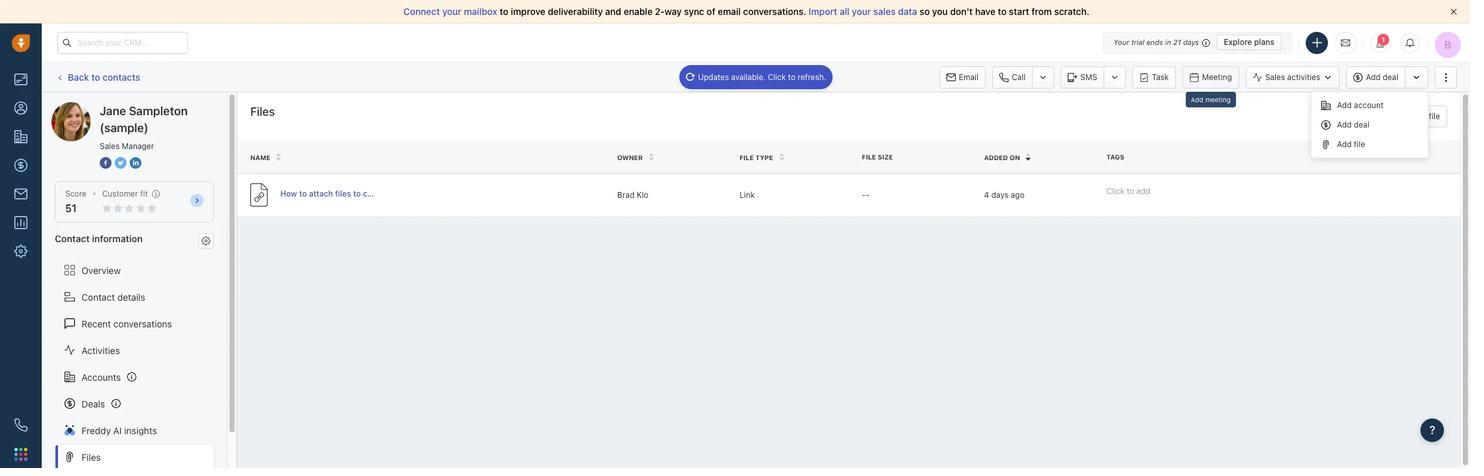 Task type: locate. For each thing, give the bounding box(es) containing it.
back to contacts
[[68, 72, 140, 83]]

to left refresh.
[[788, 72, 796, 82]]

add down by
[[1337, 139, 1352, 149]]

file down all
[[1354, 139, 1365, 149]]

add deal down the add account
[[1337, 120, 1370, 130]]

0 horizontal spatial add file
[[1337, 139, 1365, 149]]

contact down 51 button
[[55, 234, 90, 245]]

1 horizontal spatial click
[[1107, 186, 1125, 196]]

1 horizontal spatial your
[[852, 6, 871, 17]]

1 horizontal spatial file
[[1429, 111, 1440, 121]]

your right all
[[852, 6, 871, 17]]

file
[[1429, 111, 1440, 121], [1354, 139, 1365, 149]]

files
[[335, 189, 351, 199]]

0 vertical spatial add deal
[[1366, 72, 1398, 82]]

1 horizontal spatial jane
[[100, 104, 126, 118]]

to
[[500, 6, 508, 17], [998, 6, 1007, 17], [91, 72, 100, 83], [788, 72, 796, 82], [1127, 186, 1134, 196], [299, 189, 307, 199], [353, 189, 361, 199]]

click left add
[[1107, 186, 1125, 196]]

name
[[250, 154, 270, 162]]

0 vertical spatial deal
[[1383, 72, 1398, 82]]

tags
[[1370, 112, 1386, 122]]

insights
[[124, 425, 157, 437]]

(sample) inside jane sampleton (sample) sales manager
[[100, 121, 148, 135]]

sms button
[[1061, 66, 1104, 88]]

sales inside jane sampleton (sample) sales manager
[[100, 141, 120, 151]]

days right 4
[[991, 190, 1009, 200]]

add file right 'tags'
[[1412, 111, 1440, 121]]

sales activities button
[[1246, 66, 1347, 88], [1246, 66, 1340, 88]]

0 vertical spatial file
[[1429, 111, 1440, 121]]

0 vertical spatial days
[[1183, 38, 1199, 46]]

jane down back
[[78, 102, 98, 113]]

0 horizontal spatial your
[[442, 6, 462, 17]]

deal up account
[[1383, 72, 1398, 82]]

to right the how
[[299, 189, 307, 199]]

1 horizontal spatial add file
[[1412, 111, 1440, 121]]

0 vertical spatial add file
[[1412, 111, 1440, 121]]

customer
[[102, 189, 138, 199]]

add deal up account
[[1366, 72, 1398, 82]]

add file down by
[[1337, 139, 1365, 149]]

files
[[250, 105, 275, 119], [81, 452, 101, 463]]

days right 21
[[1183, 38, 1199, 46]]

contact details
[[81, 292, 145, 303]]

freddy ai insights
[[81, 425, 157, 437]]

phone element
[[8, 413, 34, 439]]

sales left activities
[[1265, 72, 1285, 82]]

account
[[1354, 100, 1384, 110]]

you
[[932, 6, 948, 17]]

0 vertical spatial (sample)
[[148, 102, 185, 113]]

deal right by
[[1354, 120, 1370, 130]]

fit
[[140, 189, 148, 199]]

jane down contacts
[[100, 104, 126, 118]]

files up name on the left of page
[[250, 105, 275, 119]]

1 horizontal spatial sales
[[1265, 72, 1285, 82]]

click to add
[[1107, 186, 1150, 196]]

recent conversations
[[81, 319, 172, 330]]

0 vertical spatial click
[[768, 72, 786, 82]]

files down freddy
[[81, 452, 101, 463]]

contact information
[[55, 234, 143, 245]]

sampleton down contacts
[[100, 102, 145, 113]]

add inside "button"
[[1366, 72, 1381, 82]]

import all your sales data link
[[809, 6, 920, 17]]

add right 'tags'
[[1412, 111, 1427, 121]]

sales activities
[[1265, 72, 1320, 82]]

1 horizontal spatial deal
[[1383, 72, 1398, 82]]

tags
[[1107, 153, 1125, 161]]

all tags link
[[1359, 112, 1386, 122]]

connect
[[404, 6, 440, 17]]

so
[[920, 6, 930, 17]]

click right available. at the top of the page
[[768, 72, 786, 82]]

0 horizontal spatial jane
[[78, 102, 98, 113]]

task
[[1152, 72, 1169, 82]]

updates
[[698, 72, 729, 82]]

freshworks switcher image
[[14, 448, 27, 461]]

1 horizontal spatial file
[[862, 153, 876, 161]]

file left size at the right of page
[[862, 153, 876, 161]]

1 file from the left
[[862, 153, 876, 161]]

your left mailbox
[[442, 6, 462, 17]]

conversations.
[[743, 6, 806, 17]]

sync
[[684, 6, 704, 17]]

file left the type
[[740, 154, 754, 162]]

ends
[[1147, 38, 1163, 46]]

contacts
[[103, 72, 140, 83]]

file inside button
[[1429, 111, 1440, 121]]

deal inside add deal "button"
[[1383, 72, 1398, 82]]

trial
[[1131, 38, 1145, 46]]

enable
[[624, 6, 653, 17]]

add
[[1366, 72, 1381, 82], [1191, 96, 1203, 103], [1337, 100, 1352, 110], [1412, 111, 1427, 121], [1337, 120, 1352, 130], [1337, 139, 1352, 149]]

deals
[[81, 399, 105, 410]]

1 vertical spatial add deal
[[1337, 120, 1370, 130]]

available.
[[731, 72, 766, 82]]

contact up "recent"
[[81, 292, 115, 303]]

from
[[1032, 6, 1052, 17]]

0 vertical spatial files
[[250, 105, 275, 119]]

sampleton up manager
[[129, 104, 188, 118]]

ai
[[113, 425, 122, 437]]

contact
[[55, 234, 90, 245], [81, 292, 115, 303]]

filter
[[1323, 112, 1342, 122]]

call
[[1012, 72, 1026, 82]]

your trial ends in 21 days
[[1114, 38, 1199, 46]]

click
[[768, 72, 786, 82], [1107, 186, 1125, 196]]

add up by
[[1337, 100, 1352, 110]]

mailbox
[[464, 6, 497, 17]]

1 horizontal spatial files
[[250, 105, 275, 119]]

score
[[65, 189, 87, 199]]

21
[[1173, 38, 1181, 46]]

sms
[[1081, 72, 1097, 82]]

0 vertical spatial contact
[[55, 234, 90, 245]]

contact for contact details
[[81, 292, 115, 303]]

1 link
[[1370, 33, 1390, 52]]

0 vertical spatial sales
[[1265, 72, 1285, 82]]

add left meeting
[[1191, 96, 1203, 103]]

file for file size
[[862, 153, 876, 161]]

(sample) up manager
[[148, 102, 185, 113]]

sampleton for jane sampleton (sample)
[[100, 102, 145, 113]]

back
[[68, 72, 89, 83]]

added on
[[984, 154, 1020, 162]]

1 vertical spatial contact
[[81, 292, 115, 303]]

mng settings image
[[201, 237, 211, 246]]

add meeting
[[1191, 96, 1231, 103]]

1 vertical spatial file
[[1354, 139, 1365, 149]]

have
[[975, 6, 996, 17]]

sales up 'facebook circled' image
[[100, 141, 120, 151]]

1 vertical spatial deal
[[1354, 120, 1370, 130]]

0 horizontal spatial sales
[[100, 141, 120, 151]]

0 horizontal spatial files
[[81, 452, 101, 463]]

file right 'tags'
[[1429, 111, 1440, 121]]

sampleton inside jane sampleton (sample) sales manager
[[129, 104, 188, 118]]

0 horizontal spatial file
[[740, 154, 754, 162]]

back to contacts link
[[55, 67, 141, 87]]

link
[[740, 190, 755, 200]]

sampleton for jane sampleton (sample) sales manager
[[129, 104, 188, 118]]

days
[[1183, 38, 1199, 46], [991, 190, 1009, 200]]

brad klo
[[617, 190, 649, 200]]

(sample) down jane sampleton (sample)
[[100, 121, 148, 135]]

add up account
[[1366, 72, 1381, 82]]

file
[[862, 153, 876, 161], [740, 154, 754, 162]]

phone image
[[14, 419, 27, 432]]

all
[[1359, 112, 1368, 122]]

1 horizontal spatial days
[[1183, 38, 1199, 46]]

explore plans
[[1224, 37, 1275, 47]]

sales
[[1265, 72, 1285, 82], [100, 141, 120, 151]]

jane sampleton (sample)
[[78, 102, 185, 113]]

updates available. click to refresh.
[[698, 72, 826, 82]]

1 vertical spatial days
[[991, 190, 1009, 200]]

to left start
[[998, 6, 1007, 17]]

1 vertical spatial (sample)
[[100, 121, 148, 135]]

1 vertical spatial sales
[[100, 141, 120, 151]]

conversations
[[113, 319, 172, 330]]

contact for contact information
[[55, 234, 90, 245]]

1 vertical spatial add file
[[1337, 139, 1365, 149]]

sampleton
[[100, 102, 145, 113], [129, 104, 188, 118]]

(sample)
[[148, 102, 185, 113], [100, 121, 148, 135]]

close image
[[1451, 8, 1457, 15]]

and
[[605, 6, 621, 17]]

task button
[[1133, 66, 1176, 88]]

jane for jane sampleton (sample)
[[78, 102, 98, 113]]

add left all
[[1337, 120, 1352, 130]]

to right files
[[353, 189, 361, 199]]

add inside button
[[1412, 111, 1427, 121]]

-
[[862, 190, 866, 200], [866, 190, 869, 200]]

meeting
[[1205, 96, 1231, 103]]

2 file from the left
[[740, 154, 754, 162]]

jane inside jane sampleton (sample) sales manager
[[100, 104, 126, 118]]



Task type: describe. For each thing, give the bounding box(es) containing it.
email button
[[939, 66, 986, 88]]

2 your from the left
[[852, 6, 871, 17]]

Search your CRM... text field
[[57, 32, 188, 54]]

how
[[280, 189, 297, 199]]

file for file type
[[740, 154, 754, 162]]

start
[[1009, 6, 1029, 17]]

filter by all tags
[[1323, 112, 1386, 122]]

add
[[1136, 186, 1150, 196]]

manager
[[122, 141, 154, 151]]

0 horizontal spatial days
[[991, 190, 1009, 200]]

freddy
[[81, 425, 111, 437]]

added
[[984, 154, 1008, 162]]

to right back
[[91, 72, 100, 83]]

meeting
[[1202, 72, 1232, 82]]

improve
[[511, 6, 545, 17]]

all
[[840, 6, 849, 17]]

4
[[984, 190, 989, 200]]

import
[[809, 6, 837, 17]]

connect your mailbox link
[[404, 6, 500, 17]]

how to attach files to contacts?
[[280, 189, 400, 199]]

add inside tooltip
[[1191, 96, 1203, 103]]

1 vertical spatial click
[[1107, 186, 1125, 196]]

twitter circled image
[[115, 156, 126, 170]]

send email image
[[1341, 37, 1350, 48]]

2 - from the left
[[866, 190, 869, 200]]

--
[[862, 190, 869, 200]]

by
[[1344, 112, 1353, 122]]

of
[[707, 6, 715, 17]]

to right mailbox
[[500, 6, 508, 17]]

activities
[[81, 345, 120, 356]]

owner
[[617, 154, 643, 162]]

contacts?
[[363, 189, 400, 199]]

meeting button
[[1183, 66, 1239, 88]]

4 days ago
[[984, 190, 1025, 200]]

details
[[117, 292, 145, 303]]

add deal button
[[1347, 66, 1405, 88]]

updates available. click to refresh. link
[[679, 65, 833, 89]]

file type
[[740, 154, 773, 162]]

brad
[[617, 190, 635, 200]]

(sample) for jane sampleton (sample)
[[148, 102, 185, 113]]

call button
[[992, 66, 1032, 88]]

deliverability
[[548, 6, 603, 17]]

add meeting tooltip
[[1186, 92, 1236, 111]]

activities
[[1287, 72, 1320, 82]]

recent
[[81, 319, 111, 330]]

ago
[[1011, 190, 1025, 200]]

call link
[[992, 66, 1032, 88]]

way
[[665, 6, 682, 17]]

linkedin circled image
[[130, 156, 141, 170]]

1 your from the left
[[442, 6, 462, 17]]

explore plans link
[[1217, 35, 1282, 50]]

scratch.
[[1054, 6, 1090, 17]]

don't
[[950, 6, 973, 17]]

accounts
[[81, 372, 121, 383]]

0 horizontal spatial deal
[[1354, 120, 1370, 130]]

on
[[1010, 154, 1020, 162]]

2-
[[655, 6, 665, 17]]

0 horizontal spatial file
[[1354, 139, 1365, 149]]

to left add
[[1127, 186, 1134, 196]]

overview
[[81, 265, 121, 276]]

your
[[1114, 38, 1129, 46]]

explore
[[1224, 37, 1252, 47]]

type
[[756, 154, 773, 162]]

51 button
[[65, 203, 77, 215]]

data
[[898, 6, 917, 17]]

size
[[878, 153, 893, 161]]

connect your mailbox to improve deliverability and enable 2-way sync of email conversations. import all your sales data so you don't have to start from scratch.
[[404, 6, 1090, 17]]

email
[[959, 72, 979, 82]]

jane sampleton (sample) sales manager
[[100, 104, 188, 151]]

in
[[1165, 38, 1171, 46]]

0 horizontal spatial click
[[768, 72, 786, 82]]

51
[[65, 203, 77, 215]]

klo
[[637, 190, 649, 200]]

attach
[[309, 189, 333, 199]]

add deal inside "button"
[[1366, 72, 1398, 82]]

1
[[1382, 36, 1385, 43]]

how to attach files to contacts? link
[[280, 188, 400, 202]]

1 - from the left
[[862, 190, 866, 200]]

1 vertical spatial files
[[81, 452, 101, 463]]

facebook circled image
[[100, 156, 111, 170]]

score 51
[[65, 189, 87, 215]]

add file inside button
[[1412, 111, 1440, 121]]

file size
[[862, 153, 893, 161]]

refresh.
[[798, 72, 826, 82]]

add file button
[[1393, 106, 1447, 128]]

(sample) for jane sampleton (sample) sales manager
[[100, 121, 148, 135]]

jane for jane sampleton (sample) sales manager
[[100, 104, 126, 118]]



Task type: vqa. For each thing, say whether or not it's contained in the screenshot.
the 4 days ago
yes



